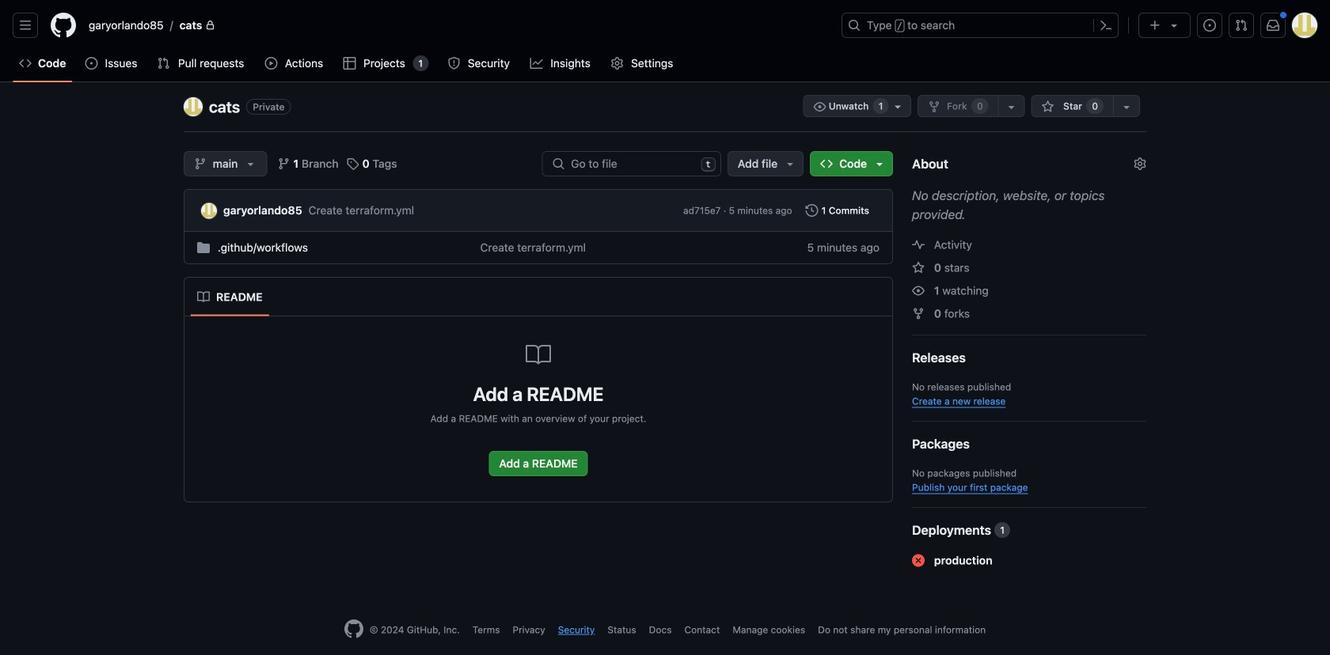 Task type: locate. For each thing, give the bounding box(es) containing it.
repo forked image
[[928, 101, 941, 113]]

0 vertical spatial star image
[[1042, 101, 1055, 113]]

notifications image
[[1267, 19, 1280, 32]]

0 vertical spatial code image
[[19, 57, 32, 70]]

1 horizontal spatial homepage image
[[344, 620, 363, 639]]

Go to file text field
[[571, 152, 695, 176]]

0 users starred this repository element
[[1087, 98, 1104, 114]]

issue opened image
[[1204, 19, 1217, 32], [85, 57, 98, 70]]

1 horizontal spatial triangle down image
[[784, 158, 797, 170]]

git pull request image
[[1236, 19, 1248, 32], [157, 57, 170, 70]]

2 triangle down image from the left
[[784, 158, 797, 170]]

edit repository metadata image
[[1134, 158, 1147, 170]]

1 horizontal spatial issue opened image
[[1204, 19, 1217, 32]]

code image
[[19, 57, 32, 70], [821, 158, 833, 170]]

repo forked image
[[913, 308, 925, 320]]

0 horizontal spatial issue opened image
[[85, 57, 98, 70]]

1 vertical spatial git pull request image
[[157, 57, 170, 70]]

play image
[[265, 57, 278, 70]]

0 horizontal spatial star image
[[913, 262, 925, 274]]

0 horizontal spatial triangle down image
[[244, 158, 257, 170]]

0 horizontal spatial homepage image
[[51, 13, 76, 38]]

1 horizontal spatial star image
[[1042, 101, 1055, 113]]

star image right see your forks of this repository image
[[1042, 101, 1055, 113]]

1 vertical spatial code image
[[821, 158, 833, 170]]

1 horizontal spatial git pull request image
[[1236, 19, 1248, 32]]

pulse image
[[913, 239, 925, 251]]

x circle fill image
[[913, 555, 925, 568]]

2 horizontal spatial triangle down image
[[874, 158, 886, 170]]

garyorlando85 image
[[201, 203, 217, 219]]

git pull request image for the bottom "issue opened" "image"
[[157, 57, 170, 70]]

git branch image
[[194, 158, 207, 170]]

directory image
[[197, 242, 210, 254]]

star image up eye icon
[[913, 262, 925, 274]]

star image
[[1042, 101, 1055, 113], [913, 262, 925, 274]]

graph image
[[530, 57, 543, 70]]

triangle down image
[[244, 158, 257, 170], [784, 158, 797, 170], [874, 158, 886, 170]]

0 horizontal spatial git pull request image
[[157, 57, 170, 70]]

1 horizontal spatial code image
[[821, 158, 833, 170]]

0 vertical spatial git pull request image
[[1236, 19, 1248, 32]]

list
[[82, 13, 833, 38]]

triangle down image
[[1168, 19, 1181, 32]]

homepage image
[[51, 13, 76, 38], [344, 620, 363, 639]]

see your forks of this repository image
[[1006, 101, 1018, 113]]



Task type: vqa. For each thing, say whether or not it's contained in the screenshot.
The Create List dialog
no



Task type: describe. For each thing, give the bounding box(es) containing it.
command palette image
[[1100, 19, 1113, 32]]

1 vertical spatial issue opened image
[[85, 57, 98, 70]]

table image
[[343, 57, 356, 70]]

0 vertical spatial issue opened image
[[1204, 19, 1217, 32]]

add this repository to a list image
[[1121, 101, 1134, 113]]

3 triangle down image from the left
[[874, 158, 886, 170]]

0 horizontal spatial code image
[[19, 57, 32, 70]]

0 vertical spatial homepage image
[[51, 13, 76, 38]]

1 vertical spatial star image
[[913, 262, 925, 274]]

git branch image
[[278, 158, 290, 170]]

eye image
[[913, 285, 925, 297]]

book image
[[197, 291, 210, 304]]

search image
[[552, 158, 565, 170]]

git pull request image for topmost "issue opened" "image"
[[1236, 19, 1248, 32]]

owner avatar image
[[184, 97, 203, 116]]

gear image
[[611, 57, 624, 70]]

history image
[[806, 204, 819, 217]]

plus image
[[1149, 19, 1162, 32]]

1 triangle down image from the left
[[244, 158, 257, 170]]

1 vertical spatial homepage image
[[344, 620, 363, 639]]

eye image
[[814, 101, 827, 113]]

tag image
[[347, 158, 359, 170]]

shield image
[[448, 57, 460, 70]]

lock image
[[205, 21, 215, 30]]



